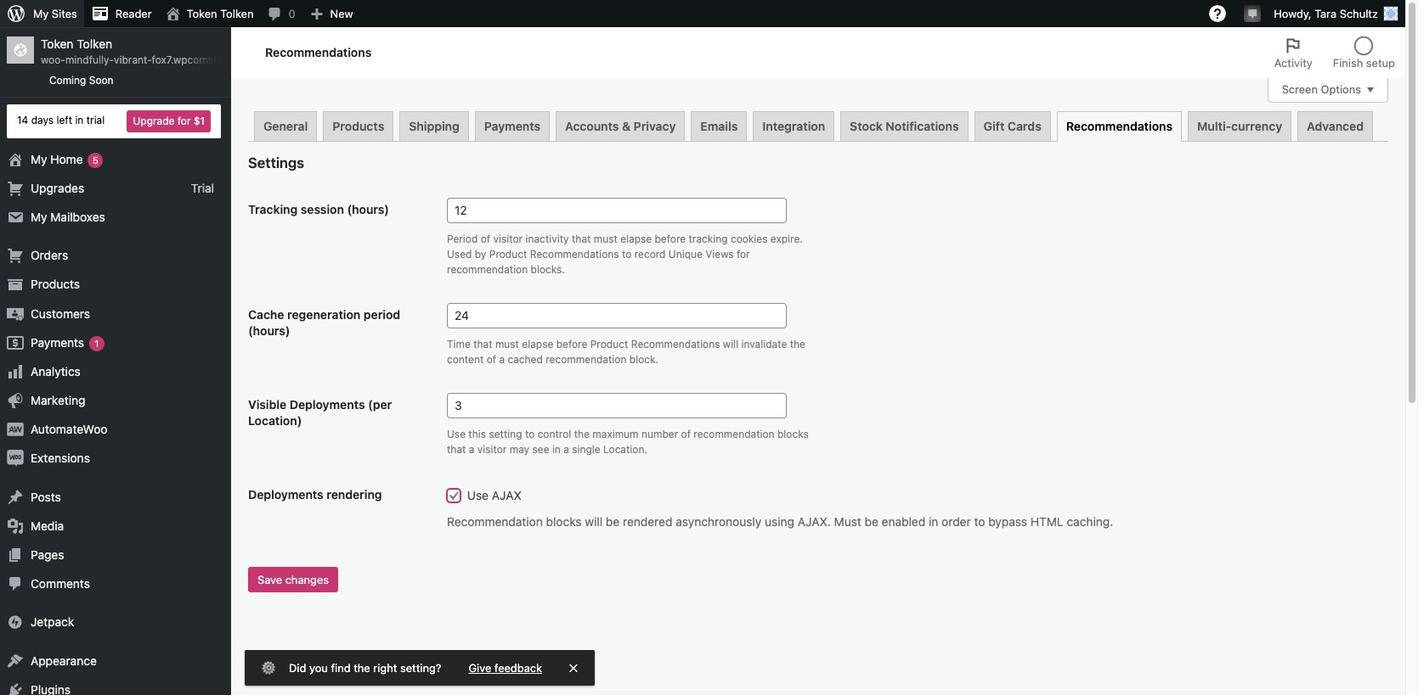 Task type: describe. For each thing, give the bounding box(es) containing it.
deployments rendering
[[248, 488, 382, 503]]

find
[[331, 662, 351, 675]]

finish setup
[[1333, 56, 1395, 70]]

upgrades
[[31, 181, 84, 195]]

trial
[[191, 181, 214, 195]]

the inside time that must elapse before product recommendations will invalidate the content of a cached recommendation block.
[[790, 339, 805, 351]]

soon
[[89, 74, 114, 87]]

automatewoo
[[31, 423, 107, 437]]

elapse inside time that must elapse before product recommendations will invalidate the content of a cached recommendation block.
[[522, 339, 553, 351]]

my for my mailboxes
[[31, 210, 47, 224]]

give feedback
[[469, 662, 542, 675]]

use ajax
[[464, 489, 522, 503]]

home
[[50, 152, 83, 166]]

0 vertical spatial products
[[332, 119, 384, 133]]

reader
[[115, 7, 152, 20]]

bypass
[[988, 515, 1027, 529]]

used
[[447, 249, 472, 261]]

automatewoo link
[[0, 416, 231, 445]]

sites
[[52, 7, 77, 20]]

that inside period of visitor inactivity that must elapse before tracking cookies expire. used by product recommendations to record unique views for recommendation blocks.
[[572, 233, 591, 246]]

of inside period of visitor inactivity that must elapse before tracking cookies expire. used by product recommendations to record unique views for recommendation blocks.
[[481, 233, 490, 246]]

visitor inside use this setting to control the maximum number of recommendation blocks that a visitor may see in a single location.
[[477, 444, 507, 457]]

screen
[[1282, 83, 1318, 96]]

tara
[[1315, 7, 1337, 20]]

payments 1
[[31, 335, 99, 350]]

unique
[[669, 249, 703, 261]]

tracking session (hours)
[[248, 203, 389, 217]]

my mailboxes link
[[0, 203, 231, 232]]

finish setup button
[[1323, 27, 1405, 78]]

activity
[[1274, 56, 1313, 70]]

recommendation inside time that must elapse before product recommendations will invalidate the content of a cached recommendation block.
[[546, 354, 627, 367]]

inactivity
[[526, 233, 569, 246]]

cache regeneration period (hours)
[[248, 308, 400, 338]]

by
[[475, 249, 486, 261]]

(hours) inside cache regeneration period (hours)
[[248, 323, 290, 338]]

(per
[[368, 398, 392, 412]]

payments for payments
[[484, 119, 540, 133]]

stock notifications link
[[840, 111, 968, 141]]

save changes button
[[248, 567, 338, 593]]

advanced
[[1307, 119, 1364, 133]]

howdy,
[[1274, 7, 1312, 20]]

14
[[17, 114, 28, 127]]

token for token tolken
[[187, 7, 217, 20]]

Cache regeneration period (hours) number field
[[447, 304, 787, 329]]

payments for payments 1
[[31, 335, 84, 350]]

jetpack
[[31, 615, 74, 630]]

payments link
[[475, 111, 550, 141]]

Visible Deployments (per Location) number field
[[447, 394, 787, 419]]

products inside main menu navigation
[[31, 277, 80, 292]]

vibrant-
[[114, 54, 152, 66]]

my for my sites
[[33, 7, 49, 20]]

woo-
[[41, 54, 65, 66]]

emails link
[[691, 111, 747, 141]]

product inside time that must elapse before product recommendations will invalidate the content of a cached recommendation block.
[[590, 339, 628, 351]]

comments
[[31, 577, 90, 592]]

to inside use this setting to control the maximum number of recommendation blocks that a visitor may see in a single location.
[[525, 429, 535, 441]]

must inside time that must elapse before product recommendations will invalidate the content of a cached recommendation block.
[[495, 339, 519, 351]]

deployments inside visible deployments (per location)
[[290, 398, 365, 412]]

that inside time that must elapse before product recommendations will invalidate the content of a cached recommendation block.
[[473, 339, 492, 351]]

coming
[[49, 74, 86, 87]]

tolken for token tolken
[[220, 7, 254, 20]]

Tracking session (hours) number field
[[447, 198, 787, 224]]

analytics
[[31, 364, 81, 379]]

in inside navigation
[[75, 114, 84, 127]]

block.
[[629, 354, 659, 367]]

must inside period of visitor inactivity that must elapse before tracking cookies expire. used by product recommendations to record unique views for recommendation blocks.
[[594, 233, 618, 246]]

1
[[95, 338, 99, 349]]

gift
[[984, 119, 1005, 133]]

accounts & privacy link
[[556, 111, 685, 141]]

1 vertical spatial will
[[585, 515, 603, 529]]

ajax.
[[798, 515, 831, 529]]

control
[[538, 429, 571, 441]]

posts link
[[0, 483, 231, 512]]

screen options button
[[1267, 77, 1388, 103]]

use this setting to control the maximum number of recommendation blocks that a visitor may see in a single location.
[[447, 429, 809, 457]]

shipping
[[409, 119, 459, 133]]

activity button
[[1264, 27, 1323, 78]]

trial
[[86, 114, 105, 127]]

this
[[468, 429, 486, 441]]

analytics link
[[0, 358, 231, 387]]

pages
[[31, 548, 64, 562]]

customers link
[[0, 300, 231, 329]]

emails
[[700, 119, 738, 133]]

asynchronously
[[676, 515, 762, 529]]

location.
[[603, 444, 647, 457]]

upgrade for $1 button
[[127, 110, 211, 132]]

toolbar navigation
[[0, 0, 1405, 31]]

recommendation
[[447, 515, 543, 529]]

order
[[942, 515, 971, 529]]

screen options
[[1282, 83, 1361, 96]]

of inside use this setting to control the maximum number of recommendation blocks that a visitor may see in a single location.
[[681, 429, 691, 441]]

record
[[634, 249, 666, 261]]

stock notifications
[[850, 119, 959, 133]]

pages link
[[0, 541, 231, 570]]

⚙️
[[262, 662, 275, 675]]

schultz
[[1340, 7, 1378, 20]]

did you find the right setting?
[[289, 662, 441, 675]]

that inside use this setting to control the maximum number of recommendation blocks that a visitor may see in a single location.
[[447, 444, 466, 457]]

2 be from the left
[[865, 515, 878, 529]]

token for token tolken woo-mindfully-vibrant-fox7.wpcomstaging.com coming soon
[[41, 37, 73, 51]]

posts
[[31, 490, 61, 504]]

my home 5
[[31, 152, 98, 166]]



Task type: locate. For each thing, give the bounding box(es) containing it.
1 vertical spatial products link
[[0, 270, 231, 300]]

elapse inside period of visitor inactivity that must elapse before tracking cookies expire. used by product recommendations to record unique views for recommendation blocks.
[[620, 233, 652, 246]]

visitor inside period of visitor inactivity that must elapse before tracking cookies expire. used by product recommendations to record unique views for recommendation blocks.
[[493, 233, 523, 246]]

of inside time that must elapse before product recommendations will invalidate the content of a cached recommendation block.
[[487, 354, 496, 367]]

1 horizontal spatial the
[[574, 429, 590, 441]]

accounts
[[565, 119, 619, 133]]

2 horizontal spatial in
[[929, 515, 938, 529]]

1 vertical spatial products
[[31, 277, 80, 292]]

views
[[705, 249, 734, 261]]

product inside period of visitor inactivity that must elapse before tracking cookies expire. used by product recommendations to record unique views for recommendation blocks.
[[489, 249, 527, 261]]

cached
[[508, 354, 543, 367]]

0 vertical spatial must
[[594, 233, 618, 246]]

token inside toolbar navigation
[[187, 7, 217, 20]]

that up use ajax option
[[447, 444, 466, 457]]

be
[[606, 515, 620, 529], [865, 515, 878, 529]]

0 vertical spatial to
[[622, 249, 632, 261]]

tracking
[[689, 233, 728, 246]]

1 horizontal spatial that
[[473, 339, 492, 351]]

to up may
[[525, 429, 535, 441]]

1 horizontal spatial recommendation
[[546, 354, 627, 367]]

recommendations link
[[1057, 111, 1182, 141]]

product
[[489, 249, 527, 261], [590, 339, 628, 351]]

1 horizontal spatial tolken
[[220, 7, 254, 20]]

must down tracking session (hours) number field
[[594, 233, 618, 246]]

my for my home 5
[[31, 152, 47, 166]]

1 vertical spatial that
[[473, 339, 492, 351]]

0 vertical spatial (hours)
[[347, 203, 389, 217]]

products up 'customers'
[[31, 277, 80, 292]]

0 horizontal spatial token
[[41, 37, 73, 51]]

privacy
[[634, 119, 676, 133]]

elapse up record
[[620, 233, 652, 246]]

0 vertical spatial in
[[75, 114, 84, 127]]

deployments
[[290, 398, 365, 412], [248, 488, 323, 503]]

1 vertical spatial tolken
[[77, 37, 112, 51]]

howdy, tara schultz
[[1274, 7, 1378, 20]]

0 vertical spatial products link
[[323, 111, 394, 141]]

tolken left 0 link
[[220, 7, 254, 20]]

token tolken woo-mindfully-vibrant-fox7.wpcomstaging.com coming soon
[[41, 37, 267, 87]]

tolken inside toolbar navigation
[[220, 7, 254, 20]]

the right invalidate
[[790, 339, 805, 351]]

1 vertical spatial use
[[467, 489, 489, 503]]

recommendations inside time that must elapse before product recommendations will invalidate the content of a cached recommendation block.
[[631, 339, 720, 351]]

save
[[257, 573, 282, 587]]

1 horizontal spatial in
[[552, 444, 561, 457]]

1 horizontal spatial blocks
[[777, 429, 809, 441]]

products
[[332, 119, 384, 133], [31, 277, 80, 292]]

0 vertical spatial will
[[723, 339, 739, 351]]

1 vertical spatial deployments
[[248, 488, 323, 503]]

content
[[447, 354, 484, 367]]

in right left
[[75, 114, 84, 127]]

currency
[[1231, 119, 1282, 133]]

0 horizontal spatial use
[[447, 429, 466, 441]]

1 vertical spatial token
[[41, 37, 73, 51]]

will left rendered on the bottom of page
[[585, 515, 603, 529]]

0 vertical spatial that
[[572, 233, 591, 246]]

a down this
[[469, 444, 474, 457]]

stock
[[850, 119, 883, 133]]

expire.
[[771, 233, 803, 246]]

a inside time that must elapse before product recommendations will invalidate the content of a cached recommendation block.
[[499, 354, 505, 367]]

you
[[309, 662, 328, 675]]

give
[[469, 662, 491, 675]]

2 vertical spatial to
[[974, 515, 985, 529]]

must up cached
[[495, 339, 519, 351]]

1 horizontal spatial token
[[187, 7, 217, 20]]

1 horizontal spatial to
[[622, 249, 632, 261]]

my inside the "my mailboxes" link
[[31, 210, 47, 224]]

1 horizontal spatial before
[[655, 233, 686, 246]]

0 horizontal spatial must
[[495, 339, 519, 351]]

1 horizontal spatial use
[[467, 489, 489, 503]]

maximum
[[593, 429, 639, 441]]

a down control
[[564, 444, 569, 457]]

1 vertical spatial must
[[495, 339, 519, 351]]

recommendation down by
[[447, 264, 528, 277]]

visitor left inactivity
[[493, 233, 523, 246]]

1 vertical spatial to
[[525, 429, 535, 441]]

to inside period of visitor inactivity that must elapse before tracking cookies expire. used by product recommendations to record unique views for recommendation blocks.
[[622, 249, 632, 261]]

0 horizontal spatial recommendation
[[447, 264, 528, 277]]

appearance
[[31, 654, 97, 668]]

tolken
[[220, 7, 254, 20], [77, 37, 112, 51]]

0 horizontal spatial a
[[469, 444, 474, 457]]

recommendation right number
[[694, 429, 775, 441]]

a for cache regeneration period (hours)
[[499, 354, 505, 367]]

14 days left in trial
[[17, 114, 105, 127]]

elapse up cached
[[522, 339, 553, 351]]

2 vertical spatial in
[[929, 515, 938, 529]]

0 horizontal spatial product
[[489, 249, 527, 261]]

0 horizontal spatial elapse
[[522, 339, 553, 351]]

gift cards
[[984, 119, 1041, 133]]

2 vertical spatial recommendation
[[694, 429, 775, 441]]

visitor down setting
[[477, 444, 507, 457]]

1 vertical spatial recommendation
[[546, 354, 627, 367]]

recommendation inside use this setting to control the maximum number of recommendation blocks that a visitor may see in a single location.
[[694, 429, 775, 441]]

1 horizontal spatial payments
[[484, 119, 540, 133]]

0 horizontal spatial to
[[525, 429, 535, 441]]

appearance link
[[0, 647, 231, 676]]

1 horizontal spatial be
[[865, 515, 878, 529]]

0 vertical spatial use
[[447, 429, 466, 441]]

1 vertical spatial blocks
[[546, 515, 582, 529]]

1 vertical spatial visitor
[[477, 444, 507, 457]]

1 vertical spatial elapse
[[522, 339, 553, 351]]

before inside period of visitor inactivity that must elapse before tracking cookies expire. used by product recommendations to record unique views for recommendation blocks.
[[655, 233, 686, 246]]

a for visible deployments (per location)
[[469, 444, 474, 457]]

tracking
[[248, 203, 298, 217]]

orders
[[31, 248, 68, 263]]

visible deployments (per location)
[[248, 398, 392, 428]]

mindfully-
[[65, 54, 114, 66]]

product down cache regeneration period (hours) number field
[[590, 339, 628, 351]]

recommendation down cache regeneration period (hours) number field
[[546, 354, 627, 367]]

1 vertical spatial (hours)
[[248, 323, 290, 338]]

use right use ajax option
[[467, 489, 489, 503]]

rendering
[[327, 488, 382, 503]]

product right by
[[489, 249, 527, 261]]

days
[[31, 114, 54, 127]]

1 vertical spatial in
[[552, 444, 561, 457]]

products link up 1
[[0, 270, 231, 300]]

enabled
[[882, 515, 925, 529]]

of right number
[[681, 429, 691, 441]]

setting?
[[400, 662, 441, 675]]

advanced link
[[1298, 111, 1373, 141]]

2 horizontal spatial recommendation
[[694, 429, 775, 441]]

0 horizontal spatial be
[[606, 515, 620, 529]]

payments inside 'link'
[[484, 119, 540, 133]]

integration link
[[753, 111, 835, 141]]

0 vertical spatial blocks
[[777, 429, 809, 441]]

my down upgrades
[[31, 210, 47, 224]]

0 horizontal spatial blocks
[[546, 515, 582, 529]]

2 vertical spatial that
[[447, 444, 466, 457]]

0 horizontal spatial payments
[[31, 335, 84, 350]]

&
[[622, 119, 631, 133]]

payments inside main menu navigation
[[31, 335, 84, 350]]

number
[[641, 429, 678, 441]]

left
[[56, 114, 72, 127]]

reader link
[[84, 0, 159, 27]]

1 horizontal spatial will
[[723, 339, 739, 351]]

0 vertical spatial deployments
[[290, 398, 365, 412]]

period
[[447, 233, 478, 246]]

1 horizontal spatial products link
[[323, 111, 394, 141]]

marketing
[[31, 393, 85, 408]]

1 vertical spatial payments
[[31, 335, 84, 350]]

deployments left rendering
[[248, 488, 323, 503]]

before
[[655, 233, 686, 246], [556, 339, 587, 351]]

notification image
[[1246, 6, 1259, 20]]

0 vertical spatial product
[[489, 249, 527, 261]]

2 vertical spatial the
[[354, 662, 370, 675]]

my inside my sites link
[[33, 7, 49, 20]]

1 horizontal spatial products
[[332, 119, 384, 133]]

1 vertical spatial for
[[737, 249, 750, 261]]

$1
[[194, 114, 205, 127]]

regeneration
[[287, 308, 361, 322]]

general
[[263, 119, 308, 133]]

0 vertical spatial the
[[790, 339, 805, 351]]

0 vertical spatial token
[[187, 7, 217, 20]]

products link
[[323, 111, 394, 141], [0, 270, 231, 300]]

my sites
[[33, 7, 77, 20]]

0 horizontal spatial tolken
[[77, 37, 112, 51]]

0 vertical spatial my
[[33, 7, 49, 20]]

1 vertical spatial before
[[556, 339, 587, 351]]

tab list containing activity
[[1264, 27, 1405, 78]]

blocks
[[777, 429, 809, 441], [546, 515, 582, 529]]

1 horizontal spatial (hours)
[[347, 203, 389, 217]]

0 vertical spatial recommendation
[[447, 264, 528, 277]]

0 vertical spatial payments
[[484, 119, 540, 133]]

time that must elapse before product recommendations will invalidate the content of a cached recommendation block.
[[447, 339, 805, 367]]

for inside period of visitor inactivity that must elapse before tracking cookies expire. used by product recommendations to record unique views for recommendation blocks.
[[737, 249, 750, 261]]

recommendation blocks will be rendered asynchronously using ajax. must be enabled in order to bypass html caching.
[[447, 515, 1113, 529]]

must
[[834, 515, 861, 529]]

to right the 'order'
[[974, 515, 985, 529]]

1 horizontal spatial product
[[590, 339, 628, 351]]

payments up analytics
[[31, 335, 84, 350]]

upgrade
[[133, 114, 175, 127]]

0 horizontal spatial for
[[177, 114, 191, 127]]

recommendation inside period of visitor inactivity that must elapse before tracking cookies expire. used by product recommendations to record unique views for recommendation blocks.
[[447, 264, 528, 277]]

main menu navigation
[[0, 27, 267, 696]]

0 horizontal spatial in
[[75, 114, 84, 127]]

pencil icon image
[[262, 662, 275, 675]]

for left "$1"
[[177, 114, 191, 127]]

customers
[[31, 306, 90, 321]]

0 vertical spatial of
[[481, 233, 490, 246]]

tolken for token tolken woo-mindfully-vibrant-fox7.wpcomstaging.com coming soon
[[77, 37, 112, 51]]

1 vertical spatial product
[[590, 339, 628, 351]]

changes
[[285, 573, 329, 587]]

(hours) right session
[[347, 203, 389, 217]]

in inside use this setting to control the maximum number of recommendation blocks that a visitor may see in a single location.
[[552, 444, 561, 457]]

use left this
[[447, 429, 466, 441]]

0 vertical spatial for
[[177, 114, 191, 127]]

of
[[481, 233, 490, 246], [487, 354, 496, 367], [681, 429, 691, 441]]

0 horizontal spatial will
[[585, 515, 603, 529]]

2 horizontal spatial that
[[572, 233, 591, 246]]

products link right general
[[323, 111, 394, 141]]

products right general
[[332, 119, 384, 133]]

0 vertical spatial visitor
[[493, 233, 523, 246]]

recommendations inside period of visitor inactivity that must elapse before tracking cookies expire. used by product recommendations to record unique views for recommendation blocks.
[[530, 249, 619, 261]]

1 vertical spatial of
[[487, 354, 496, 367]]

2 horizontal spatial a
[[564, 444, 569, 457]]

my left sites
[[33, 7, 49, 20]]

ajax
[[492, 489, 522, 503]]

the inside use this setting to control the maximum number of recommendation blocks that a visitor may see in a single location.
[[574, 429, 590, 441]]

use inside use this setting to control the maximum number of recommendation blocks that a visitor may see in a single location.
[[447, 429, 466, 441]]

0 vertical spatial elapse
[[620, 233, 652, 246]]

will left invalidate
[[723, 339, 739, 351]]

1 horizontal spatial must
[[594, 233, 618, 246]]

shipping link
[[400, 111, 469, 141]]

token inside token tolken woo-mindfully-vibrant-fox7.wpcomstaging.com coming soon
[[41, 37, 73, 51]]

multi-currency link
[[1188, 111, 1292, 141]]

visitor
[[493, 233, 523, 246], [477, 444, 507, 457]]

2 horizontal spatial to
[[974, 515, 985, 529]]

5
[[93, 154, 98, 165]]

Use AJAX checkbox
[[447, 489, 461, 503]]

to left record
[[622, 249, 632, 261]]

the up single
[[574, 429, 590, 441]]

before inside time that must elapse before product recommendations will invalidate the content of a cached recommendation block.
[[556, 339, 587, 351]]

before up 'unique'
[[655, 233, 686, 246]]

1 vertical spatial the
[[574, 429, 590, 441]]

my
[[33, 7, 49, 20], [31, 152, 47, 166], [31, 210, 47, 224]]

visible
[[248, 398, 287, 412]]

0 horizontal spatial the
[[354, 662, 370, 675]]

blocks.
[[531, 264, 565, 277]]

1 horizontal spatial for
[[737, 249, 750, 261]]

using
[[765, 515, 794, 529]]

before down cache regeneration period (hours) number field
[[556, 339, 587, 351]]

extensions
[[31, 452, 90, 466]]

the right 'find' at the bottom left of page
[[354, 662, 370, 675]]

deployments left (per
[[290, 398, 365, 412]]

0 vertical spatial tolken
[[220, 7, 254, 20]]

0 horizontal spatial (hours)
[[248, 323, 290, 338]]

1 be from the left
[[606, 515, 620, 529]]

notifications
[[886, 119, 959, 133]]

token up fox7.wpcomstaging.com
[[187, 7, 217, 20]]

use for use ajax
[[467, 489, 489, 503]]

in left the 'order'
[[929, 515, 938, 529]]

1 horizontal spatial a
[[499, 354, 505, 367]]

✕ button
[[569, 661, 578, 676]]

1 vertical spatial my
[[31, 152, 47, 166]]

multi-
[[1197, 119, 1231, 133]]

of up by
[[481, 233, 490, 246]]

tolken inside token tolken woo-mindfully-vibrant-fox7.wpcomstaging.com coming soon
[[77, 37, 112, 51]]

may
[[510, 444, 529, 457]]

2 vertical spatial of
[[681, 429, 691, 441]]

0 horizontal spatial products link
[[0, 270, 231, 300]]

(hours) down "cache" at the left top of the page
[[248, 323, 290, 338]]

that up content
[[473, 339, 492, 351]]

right
[[373, 662, 397, 675]]

marketing link
[[0, 387, 231, 416]]

payments right shipping link
[[484, 119, 540, 133]]

new link
[[302, 0, 360, 27]]

2 horizontal spatial the
[[790, 339, 805, 351]]

comments link
[[0, 570, 231, 599]]

0 horizontal spatial products
[[31, 277, 80, 292]]

0 horizontal spatial that
[[447, 444, 466, 457]]

rendered
[[623, 515, 672, 529]]

for inside button
[[177, 114, 191, 127]]

be left rendered on the bottom of page
[[606, 515, 620, 529]]

tolken up "mindfully-"
[[77, 37, 112, 51]]

multi-currency
[[1197, 119, 1282, 133]]

in down control
[[552, 444, 561, 457]]

a left cached
[[499, 354, 505, 367]]

location)
[[248, 413, 302, 428]]

be right must
[[865, 515, 878, 529]]

a
[[499, 354, 505, 367], [469, 444, 474, 457], [564, 444, 569, 457]]

blocks inside use this setting to control the maximum number of recommendation blocks that a visitor may see in a single location.
[[777, 429, 809, 441]]

use for use this setting to control the maximum number of recommendation blocks that a visitor may see in a single location.
[[447, 429, 466, 441]]

tab list
[[1264, 27, 1405, 78]]

of right content
[[487, 354, 496, 367]]

0 vertical spatial before
[[655, 233, 686, 246]]

that right inactivity
[[572, 233, 591, 246]]

token up woo-
[[41, 37, 73, 51]]

settings
[[248, 155, 304, 172]]

media
[[31, 519, 64, 533]]

1 horizontal spatial elapse
[[620, 233, 652, 246]]

for down cookies
[[737, 249, 750, 261]]

0 horizontal spatial before
[[556, 339, 587, 351]]

will inside time that must elapse before product recommendations will invalidate the content of a cached recommendation block.
[[723, 339, 739, 351]]

my left home in the top left of the page
[[31, 152, 47, 166]]



Task type: vqa. For each thing, say whether or not it's contained in the screenshot.
Any category Text Box
no



